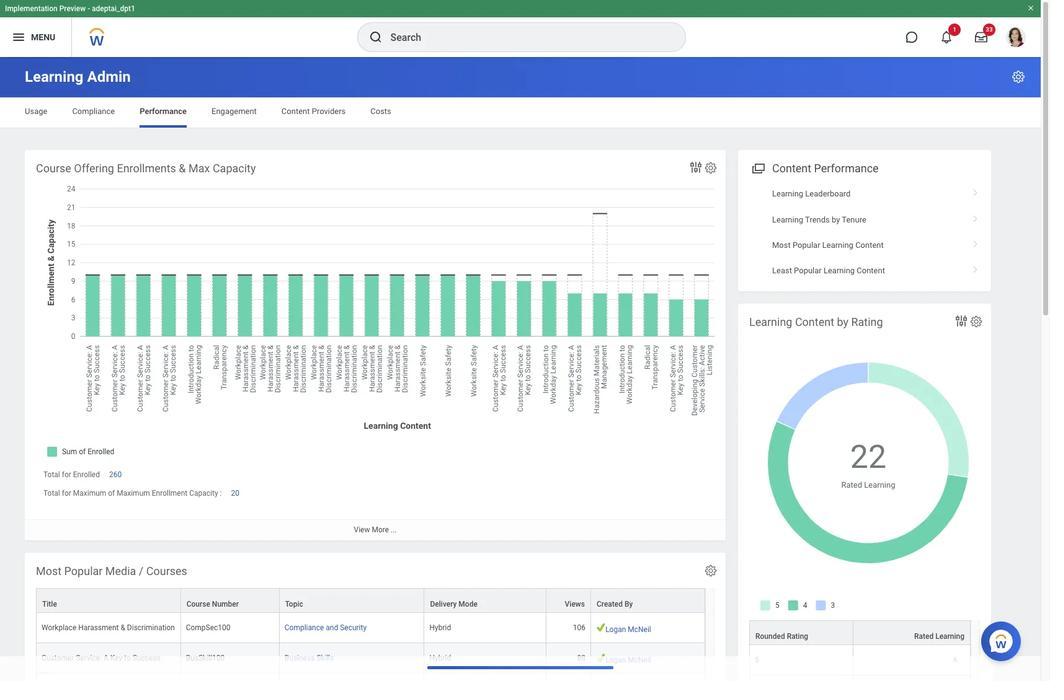 Task type: locate. For each thing, give the bounding box(es) containing it.
content down most popular learning content "link" at top right
[[857, 266, 885, 276]]

content down least popular learning content
[[795, 316, 835, 329]]

by for tenure
[[832, 215, 840, 224]]

created by
[[597, 601, 633, 609]]

22 main content
[[0, 57, 1041, 682]]

1 logan mcneil link from the top
[[606, 624, 651, 635]]

workplace harassment & discrimination
[[42, 624, 175, 633]]

implementation preview -   adeptai_dpt1
[[5, 4, 135, 13]]

0 vertical spatial rating
[[852, 316, 883, 329]]

0 horizontal spatial configure and view chart data image
[[689, 160, 704, 175]]

course left offering
[[36, 162, 71, 175]]

success
[[133, 655, 161, 663]]

learning up least popular learning content
[[823, 241, 854, 250]]

customer
[[42, 655, 74, 663]]

0 vertical spatial for
[[62, 471, 71, 480]]

0 horizontal spatial &
[[121, 624, 125, 633]]

4 chevron right image from the top
[[968, 262, 984, 274]]

1 vertical spatial course
[[187, 601, 210, 609]]

maximum down enrolled at the bottom left of the page
[[73, 490, 106, 498]]

& right harassment
[[121, 624, 125, 633]]

1 horizontal spatial configure and view chart data image
[[954, 314, 969, 329]]

security
[[340, 624, 367, 633]]

logan mcneil down by
[[606, 626, 651, 635]]

content left providers
[[282, 107, 310, 116]]

1 vertical spatial for
[[62, 490, 71, 498]]

configure and view chart data image left configure learning content by rating icon
[[954, 314, 969, 329]]

created
[[597, 601, 623, 609]]

list containing learning leaderboard
[[738, 181, 992, 284]]

configure and view chart data image inside course offering enrollments & max capacity element
[[689, 160, 704, 175]]

admin
[[87, 68, 131, 86]]

by left tenure
[[832, 215, 840, 224]]

content inside least popular learning content link
[[857, 266, 885, 276]]

1 vertical spatial rating
[[787, 633, 809, 642]]

performance up learning leaderboard link
[[814, 162, 879, 175]]

2 logan mcneil from the top
[[606, 656, 651, 665]]

2 mcneil from the top
[[628, 656, 651, 665]]

logan mcneil
[[606, 626, 651, 635], [606, 656, 651, 665]]

2 hybrid from the top
[[430, 655, 451, 663]]

0 vertical spatial &
[[179, 162, 186, 175]]

menu banner
[[0, 0, 1041, 57]]

2 logan from the top
[[606, 656, 626, 665]]

1 for from the top
[[62, 471, 71, 480]]

logan mcneil link for 88
[[606, 654, 651, 665]]

0 vertical spatial logan mcneil
[[606, 626, 651, 635]]

0 vertical spatial logan
[[606, 626, 626, 635]]

configure course offering enrollments & max capacity image
[[704, 161, 718, 175]]

row
[[36, 589, 705, 614], [36, 614, 705, 644], [750, 621, 971, 646], [36, 644, 705, 675], [750, 646, 971, 676], [36, 675, 705, 682], [750, 676, 971, 682]]

content providers
[[282, 107, 346, 116]]

compliance down admin
[[72, 107, 115, 116]]

2 chevron right image from the top
[[968, 211, 984, 223]]

performance up enrollments
[[140, 107, 187, 116]]

business
[[285, 655, 315, 663]]

justify image
[[11, 30, 26, 45]]

configure and view chart data image left configure course offering enrollments & max capacity image
[[689, 160, 704, 175]]

by
[[832, 215, 840, 224], [837, 316, 849, 329]]

2 logan mcneil link from the top
[[606, 654, 651, 665]]

learning down 22 button
[[864, 481, 896, 490]]

1 vertical spatial &
[[121, 624, 125, 633]]

1 total from the top
[[43, 471, 60, 480]]

rounded rating button
[[750, 622, 853, 645]]

0 vertical spatial most
[[772, 241, 791, 250]]

popular left the media
[[64, 565, 103, 578]]

chevron right image inside learning leaderboard link
[[968, 185, 984, 197]]

Search Workday  search field
[[391, 24, 660, 51]]

0 horizontal spatial rating
[[787, 633, 809, 642]]

learning admin
[[25, 68, 131, 86]]

course
[[36, 162, 71, 175], [187, 601, 210, 609]]

33 button
[[968, 24, 996, 51]]

workplace
[[42, 624, 76, 633]]

chevron right image
[[968, 185, 984, 197], [968, 211, 984, 223], [968, 236, 984, 249], [968, 262, 984, 274]]

1 hybrid from the top
[[430, 624, 451, 633]]

2 total from the top
[[43, 490, 60, 498]]

total down total for enrolled
[[43, 490, 60, 498]]

least
[[772, 266, 792, 276]]

costs
[[371, 107, 391, 116]]

learning left the trends
[[772, 215, 804, 224]]

& left the max
[[179, 162, 186, 175]]

number
[[212, 601, 239, 609]]

0 vertical spatial compliance
[[72, 107, 115, 116]]

0 vertical spatial mcneil
[[628, 626, 651, 635]]

to
[[124, 655, 131, 663]]

compliance for compliance and security
[[285, 624, 324, 633]]

compsec100
[[186, 624, 231, 633]]

0 horizontal spatial maximum
[[73, 490, 106, 498]]

trends
[[805, 215, 830, 224]]

by for rating
[[837, 316, 849, 329]]

search image
[[368, 30, 383, 45]]

notifications large image
[[941, 31, 953, 43]]

popular inside most popular learning content "link"
[[793, 241, 821, 250]]

1 vertical spatial logan mcneil link
[[606, 654, 651, 665]]

0 vertical spatial rated
[[842, 481, 863, 490]]

1 vertical spatial logan mcneil
[[606, 656, 651, 665]]

hybrid for 1st hybrid element from the top of the most popular media / courses element
[[430, 624, 451, 633]]

delivery
[[430, 601, 457, 609]]

by inside "element"
[[837, 316, 849, 329]]

1 vertical spatial compliance
[[285, 624, 324, 633]]

logan right the "88"
[[606, 656, 626, 665]]

0 horizontal spatial rated
[[842, 481, 863, 490]]

popular down the trends
[[793, 241, 821, 250]]

key
[[110, 655, 122, 663]]

1 vertical spatial configure and view chart data image
[[954, 314, 969, 329]]

least popular learning content link
[[738, 258, 992, 284]]

views
[[565, 601, 585, 609]]

chevron right image for least popular learning content
[[968, 262, 984, 274]]

course offering enrollments & max capacity
[[36, 162, 256, 175]]

chevron right image inside least popular learning content link
[[968, 262, 984, 274]]

1 vertical spatial hybrid
[[430, 655, 451, 663]]

course up the compsec100
[[187, 601, 210, 609]]

0 vertical spatial logan mcneil link
[[606, 624, 651, 635]]

chevron right image inside learning trends by tenure link
[[968, 211, 984, 223]]

configure and view chart data image inside learning content by rating "element"
[[954, 314, 969, 329]]

1 vertical spatial by
[[837, 316, 849, 329]]

for
[[62, 471, 71, 480], [62, 490, 71, 498]]

preview
[[59, 4, 86, 13]]

for down total for enrolled
[[62, 490, 71, 498]]

compliance down topic
[[285, 624, 324, 633]]

1 vertical spatial performance
[[814, 162, 879, 175]]

content down learning trends by tenure link
[[856, 241, 884, 250]]

6
[[954, 657, 958, 665]]

0 vertical spatial total
[[43, 471, 60, 480]]

0 vertical spatial popular
[[793, 241, 821, 250]]

course for course number
[[187, 601, 210, 609]]

1 vertical spatial most
[[36, 565, 62, 578]]

for left enrolled at the bottom left of the page
[[62, 471, 71, 480]]

1 horizontal spatial rated
[[915, 633, 934, 642]]

maximum
[[73, 490, 106, 498], [117, 490, 150, 498]]

capacity
[[213, 162, 256, 175], [189, 490, 218, 498]]

close environment banner image
[[1027, 4, 1035, 12]]

logan mcneil right the "88"
[[606, 656, 651, 665]]

course inside popup button
[[187, 601, 210, 609]]

popular inside least popular learning content link
[[794, 266, 822, 276]]

skills
[[317, 655, 334, 663]]

1 maximum from the left
[[73, 490, 106, 498]]

total for maximum of maximum enrollment capacity :
[[43, 490, 222, 498]]

inbox large image
[[975, 31, 988, 43]]

total
[[43, 471, 60, 480], [43, 490, 60, 498]]

implementation
[[5, 4, 58, 13]]

learning leaderboard link
[[738, 181, 992, 207]]

0 horizontal spatial course
[[36, 162, 71, 175]]

0 vertical spatial hybrid
[[430, 624, 451, 633]]

tab list inside 22 main content
[[12, 98, 1029, 128]]

content
[[282, 107, 310, 116], [772, 162, 812, 175], [856, 241, 884, 250], [857, 266, 885, 276], [795, 316, 835, 329]]

1
[[953, 26, 957, 33]]

tab list containing usage
[[12, 98, 1029, 128]]

most inside "link"
[[772, 241, 791, 250]]

0 horizontal spatial most
[[36, 565, 62, 578]]

1 horizontal spatial course
[[187, 601, 210, 609]]

views button
[[547, 590, 591, 613]]

20
[[231, 490, 239, 498]]

by down least popular learning content
[[837, 316, 849, 329]]

2 vertical spatial popular
[[64, 565, 103, 578]]

logan
[[606, 626, 626, 635], [606, 656, 626, 665]]

compliance and security link
[[285, 622, 367, 633]]

0 vertical spatial course
[[36, 162, 71, 175]]

1 hybrid element from the top
[[430, 622, 451, 633]]

popular right least
[[794, 266, 822, 276]]

1 chevron right image from the top
[[968, 185, 984, 197]]

learning leaderboard
[[772, 189, 851, 199]]

&
[[179, 162, 186, 175], [121, 624, 125, 633]]

logan mcneil link down by
[[606, 624, 651, 635]]

cell
[[36, 675, 181, 682], [181, 675, 280, 682], [280, 675, 425, 682], [425, 675, 547, 682], [547, 675, 591, 682], [591, 675, 705, 682], [750, 676, 854, 682], [854, 676, 971, 682]]

& inside 'row'
[[121, 624, 125, 633]]

courses
[[146, 565, 187, 578]]

created by button
[[591, 590, 705, 613]]

rating inside popup button
[[787, 633, 809, 642]]

0 horizontal spatial compliance
[[72, 107, 115, 116]]

logan down created by on the right bottom of the page
[[606, 626, 626, 635]]

1 vertical spatial hybrid element
[[430, 652, 451, 663]]

1 horizontal spatial maximum
[[117, 490, 150, 498]]

1 horizontal spatial compliance
[[285, 624, 324, 633]]

content performance
[[772, 162, 879, 175]]

list
[[738, 181, 992, 284]]

more
[[372, 526, 389, 535]]

3 chevron right image from the top
[[968, 236, 984, 249]]

total for total for enrolled
[[43, 471, 60, 480]]

tab list
[[12, 98, 1029, 128]]

total for total for maximum of maximum enrollment capacity :
[[43, 490, 60, 498]]

for for enrolled
[[62, 471, 71, 480]]

1 vertical spatial rated
[[915, 633, 934, 642]]

popular
[[793, 241, 821, 250], [794, 266, 822, 276], [64, 565, 103, 578]]

1 vertical spatial total
[[43, 490, 60, 498]]

learning content by rating element
[[738, 304, 992, 682]]

hybrid element
[[430, 622, 451, 633], [430, 652, 451, 663]]

0 vertical spatial by
[[832, 215, 840, 224]]

capacity left :
[[189, 490, 218, 498]]

rating down least popular learning content link at the right top
[[852, 316, 883, 329]]

1 vertical spatial mcneil
[[628, 656, 651, 665]]

1 vertical spatial popular
[[794, 266, 822, 276]]

delivery mode
[[430, 601, 478, 609]]

1 horizontal spatial &
[[179, 162, 186, 175]]

most
[[772, 241, 791, 250], [36, 565, 62, 578]]

of
[[108, 490, 115, 498]]

capacity right the max
[[213, 162, 256, 175]]

learning up usage
[[25, 68, 83, 86]]

rated inside 22 rated learning
[[842, 481, 863, 490]]

most up least
[[772, 241, 791, 250]]

mcneil for 88
[[628, 656, 651, 665]]

hybrid
[[430, 624, 451, 633], [430, 655, 451, 663]]

0 vertical spatial performance
[[140, 107, 187, 116]]

configure and view chart data image
[[689, 160, 704, 175], [954, 314, 969, 329]]

88
[[577, 655, 586, 663]]

total left enrolled at the bottom left of the page
[[43, 471, 60, 480]]

compliance inside most popular media / courses element
[[285, 624, 324, 633]]

2 for from the top
[[62, 490, 71, 498]]

most popular learning content
[[772, 241, 884, 250]]

compliance
[[72, 107, 115, 116], [285, 624, 324, 633]]

rounded rating
[[756, 633, 809, 642]]

rating right rounded
[[787, 633, 809, 642]]

most up title at the bottom left
[[36, 565, 62, 578]]

logan mcneil link right the "88"
[[606, 654, 651, 665]]

1 vertical spatial logan
[[606, 656, 626, 665]]

maximum right of
[[117, 490, 150, 498]]

row containing title
[[36, 589, 705, 614]]

learning up "6"
[[936, 633, 965, 642]]

view
[[354, 526, 370, 535]]

1 horizontal spatial performance
[[814, 162, 879, 175]]

most popular learning content link
[[738, 233, 992, 258]]

1 logan from the top
[[606, 626, 626, 635]]

chevron right image inside most popular learning content "link"
[[968, 236, 984, 249]]

engagement
[[212, 107, 257, 116]]

1 mcneil from the top
[[628, 626, 651, 635]]

0 vertical spatial hybrid element
[[430, 622, 451, 633]]

performance
[[140, 107, 187, 116], [814, 162, 879, 175]]

1 logan mcneil from the top
[[606, 626, 651, 635]]

configure learning content by rating image
[[970, 315, 983, 329]]

0 vertical spatial configure and view chart data image
[[689, 160, 704, 175]]

1 horizontal spatial most
[[772, 241, 791, 250]]

title
[[42, 601, 57, 609]]

popular inside most popular media / courses element
[[64, 565, 103, 578]]



Task type: describe. For each thing, give the bounding box(es) containing it.
learning inside "link"
[[823, 241, 854, 250]]

view more ...
[[354, 526, 397, 535]]

menu
[[31, 32, 55, 42]]

enrolled
[[73, 471, 100, 480]]

learning inside 22 rated learning
[[864, 481, 896, 490]]

title button
[[37, 590, 180, 613]]

learning down most popular learning content
[[824, 266, 855, 276]]

5
[[755, 657, 759, 665]]

content inside learning content by rating "element"
[[795, 316, 835, 329]]

customer service: a key to success
[[42, 655, 161, 663]]

configure and view chart data image for learning content by rating
[[954, 314, 969, 329]]

course number
[[187, 601, 239, 609]]

popular for most popular learning content
[[793, 241, 821, 250]]

22
[[851, 439, 887, 477]]

tenure
[[842, 215, 867, 224]]

learning down least
[[750, 316, 793, 329]]

busskill100
[[186, 655, 225, 663]]

menu group image
[[750, 159, 766, 176]]

1 button
[[933, 24, 961, 51]]

configure and view chart data image for course offering enrollments & max capacity
[[689, 160, 704, 175]]

menu button
[[0, 17, 72, 57]]

6 button
[[954, 656, 960, 666]]

most popular media / courses element
[[25, 553, 726, 682]]

hybrid for second hybrid element
[[430, 655, 451, 663]]

content inside most popular learning content "link"
[[856, 241, 884, 250]]

delivery mode button
[[425, 590, 546, 613]]

learning trends by tenure
[[772, 215, 867, 224]]

topic
[[285, 601, 303, 609]]

providers
[[312, 107, 346, 116]]

by
[[625, 601, 633, 609]]

learning left leaderboard
[[772, 189, 804, 199]]

media
[[105, 565, 136, 578]]

rated learning button
[[854, 622, 970, 645]]

most for most popular learning content
[[772, 241, 791, 250]]

rated learning
[[915, 633, 965, 642]]

260 button
[[109, 470, 124, 480]]

configure this page image
[[1011, 69, 1026, 84]]

offering
[[74, 162, 114, 175]]

learning inside popup button
[[936, 633, 965, 642]]

logan mcneil for 88
[[606, 656, 651, 665]]

row containing rounded rating
[[750, 621, 971, 646]]

106
[[573, 624, 586, 633]]

configure most popular media / courses image
[[704, 565, 718, 578]]

compliance and security
[[285, 624, 367, 633]]

/
[[139, 565, 144, 578]]

0 vertical spatial capacity
[[213, 162, 256, 175]]

logan for 88
[[606, 656, 626, 665]]

most popular media / courses
[[36, 565, 187, 578]]

enrollment
[[152, 490, 188, 498]]

logan mcneil link for 106
[[606, 624, 651, 635]]

enrollments
[[117, 162, 176, 175]]

adeptai_dpt1
[[92, 4, 135, 13]]

course for course offering enrollments & max capacity
[[36, 162, 71, 175]]

most for most popular media / courses
[[36, 565, 62, 578]]

and
[[326, 624, 338, 633]]

mcneil for 106
[[628, 626, 651, 635]]

usage
[[25, 107, 47, 116]]

chevron right image for most popular learning content
[[968, 236, 984, 249]]

popular for least popular learning content
[[794, 266, 822, 276]]

topic button
[[280, 590, 424, 613]]

compliance for compliance
[[72, 107, 115, 116]]

22 button
[[851, 436, 889, 479]]

profile logan mcneil image
[[1006, 27, 1026, 50]]

view more ... link
[[25, 520, 726, 541]]

course number button
[[181, 590, 279, 613]]

learning trends by tenure link
[[738, 207, 992, 233]]

chevron right image for learning leaderboard
[[968, 185, 984, 197]]

logan mcneil for 106
[[606, 626, 651, 635]]

2 maximum from the left
[[117, 490, 150, 498]]

business skills link
[[285, 652, 334, 663]]

:
[[220, 490, 222, 498]]

rounded
[[756, 633, 785, 642]]

popular for most popular media / courses
[[64, 565, 103, 578]]

content up learning leaderboard
[[772, 162, 812, 175]]

max
[[189, 162, 210, 175]]

260
[[109, 471, 122, 480]]

a
[[104, 655, 109, 663]]

leaderboard
[[806, 189, 851, 199]]

list inside 22 main content
[[738, 181, 992, 284]]

mode
[[459, 601, 478, 609]]

course offering enrollments & max capacity element
[[25, 150, 726, 541]]

0 horizontal spatial performance
[[140, 107, 187, 116]]

learning content by rating
[[750, 316, 883, 329]]

service:
[[76, 655, 102, 663]]

1 horizontal spatial rating
[[852, 316, 883, 329]]

row containing workplace harassment & discrimination
[[36, 614, 705, 644]]

22 rated learning
[[842, 439, 896, 490]]

business skills
[[285, 655, 334, 663]]

rated inside popup button
[[915, 633, 934, 642]]

for for maximum
[[62, 490, 71, 498]]

chevron right image for learning trends by tenure
[[968, 211, 984, 223]]

1 vertical spatial capacity
[[189, 490, 218, 498]]

33
[[986, 26, 993, 33]]

total for enrolled
[[43, 471, 100, 480]]

discrimination
[[127, 624, 175, 633]]

2 hybrid element from the top
[[430, 652, 451, 663]]

harassment
[[78, 624, 119, 633]]

least popular learning content
[[772, 266, 885, 276]]

20 button
[[231, 489, 241, 499]]

row containing customer service: a key to success
[[36, 644, 705, 675]]

row containing 5
[[750, 646, 971, 676]]

logan for 106
[[606, 626, 626, 635]]

...
[[391, 526, 397, 535]]

-
[[88, 4, 90, 13]]



Task type: vqa. For each thing, say whether or not it's contained in the screenshot.
Total for Enrolled
yes



